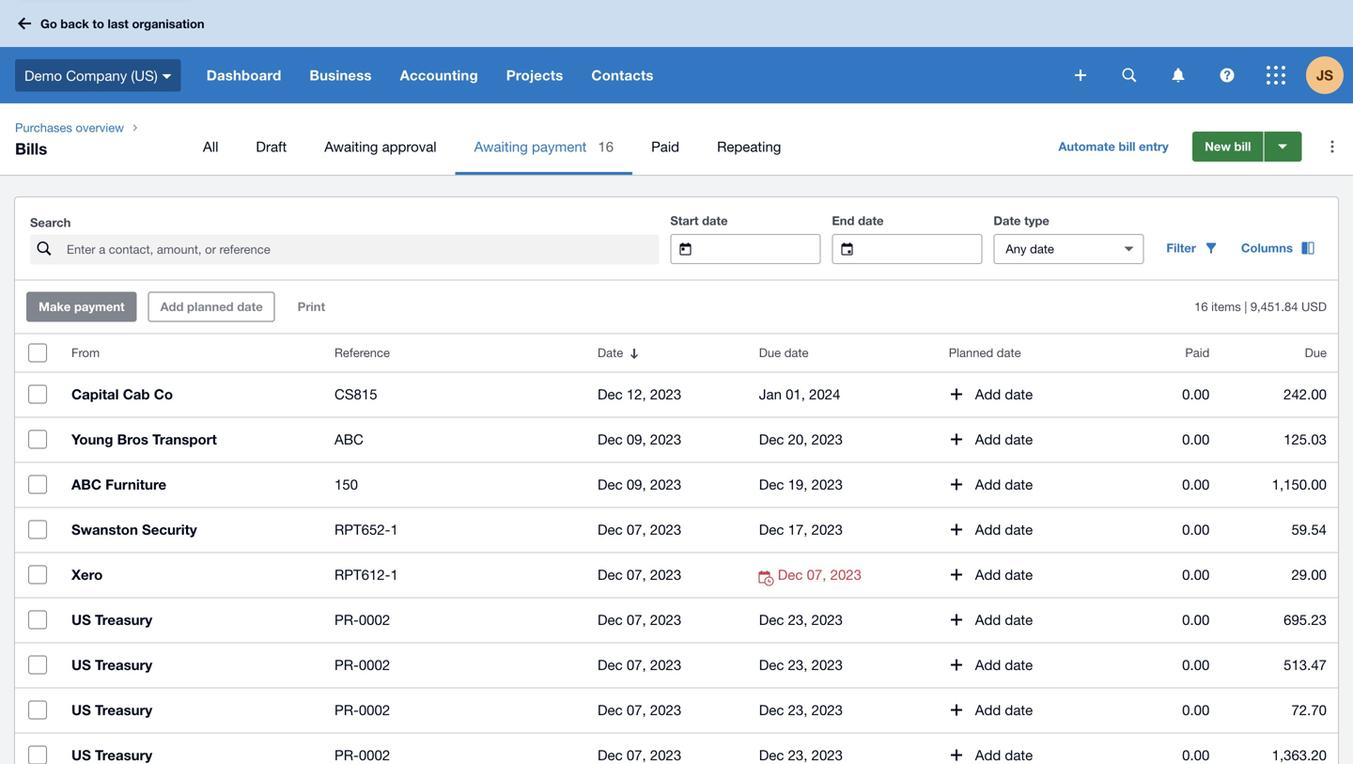 Task type: locate. For each thing, give the bounding box(es) containing it.
1 vertical spatial 1
[[391, 566, 398, 583]]

23, for 1,363.20
[[788, 747, 808, 763]]

0 vertical spatial 1
[[391, 521, 398, 538]]

us treasury link for 695.23
[[60, 597, 323, 643]]

0002 for 695.23
[[359, 612, 390, 628]]

add for 242.00
[[976, 386, 1002, 402]]

pr- for 1,363.20
[[335, 747, 359, 763]]

0 horizontal spatial abc
[[71, 476, 101, 493]]

bill inside popup button
[[1119, 139, 1136, 154]]

0 vertical spatial dec 09, 2023
[[598, 431, 682, 448]]

demo
[[24, 67, 62, 83]]

menu containing all
[[184, 118, 1033, 175]]

abc furniture link
[[60, 462, 323, 507]]

co
[[154, 386, 173, 403]]

abc for abc furniture
[[71, 476, 101, 493]]

paid up start
[[652, 138, 680, 155]]

0.00 for 72.70
[[1183, 702, 1210, 718]]

2 23, from the top
[[788, 657, 808, 673]]

1 dec 23, 2023 from the top
[[759, 612, 843, 628]]

150
[[335, 476, 358, 493]]

1 1 from the top
[[391, 521, 398, 538]]

23, for 513.47
[[788, 657, 808, 673]]

1 bill from the left
[[1119, 139, 1136, 154]]

4 0002 from the top
[[359, 747, 390, 763]]

bill left entry
[[1119, 139, 1136, 154]]

add date for 1,150.00
[[976, 476, 1033, 493]]

4 pr- from the top
[[335, 747, 359, 763]]

0 vertical spatial abc
[[335, 431, 364, 448]]

2 pr-0002 link from the top
[[335, 654, 575, 676]]

3 add date button from the top
[[934, 466, 1048, 503]]

furniture
[[105, 476, 167, 493]]

projects button
[[492, 47, 578, 103]]

4 treasury from the top
[[95, 747, 152, 764]]

bill
[[1119, 139, 1136, 154], [1235, 139, 1252, 154]]

2 pr-0002 from the top
[[335, 657, 390, 673]]

date inside button
[[598, 346, 624, 360]]

7 add date button from the top
[[934, 646, 1048, 684]]

menu inside the bills navigation
[[184, 118, 1033, 175]]

paid
[[652, 138, 680, 155], [1186, 346, 1210, 360]]

6 add date button from the top
[[934, 601, 1048, 639]]

2 us from the top
[[71, 657, 91, 674]]

0 horizontal spatial 16
[[598, 138, 614, 155]]

3 us treasury from the top
[[71, 702, 152, 719]]

1 23, from the top
[[788, 612, 808, 628]]

1 pr-0002 link from the top
[[335, 609, 575, 631]]

0 vertical spatial payment
[[532, 138, 587, 155]]

1 us treasury from the top
[[71, 612, 152, 628]]

bill right new
[[1235, 139, 1252, 154]]

add for 1,363.20
[[976, 747, 1002, 763]]

0 horizontal spatial paid
[[652, 138, 680, 155]]

150 link
[[335, 473, 575, 496]]

3 0.00 from the top
[[1183, 476, 1210, 493]]

dec 07, 2023 for 695.23
[[598, 612, 682, 628]]

planned
[[187, 299, 234, 314]]

add date for 59.54
[[976, 521, 1033, 538]]

2 us treasury from the top
[[71, 657, 152, 674]]

pr- for 695.23
[[335, 612, 359, 628]]

payment for make payment
[[74, 299, 125, 314]]

due date
[[759, 346, 809, 360]]

swanston security link
[[60, 507, 323, 552]]

abc up '150'
[[335, 431, 364, 448]]

dec 07, 2023 for 59.54
[[598, 521, 682, 538]]

4 us treasury from the top
[[71, 747, 152, 764]]

capital cab co
[[71, 386, 173, 403]]

paid inside the bills navigation
[[652, 138, 680, 155]]

1 us treasury link from the top
[[60, 597, 323, 643]]

awaiting down projects
[[474, 138, 528, 155]]

dec 23, 2023 for 1,363.20
[[759, 747, 843, 763]]

16
[[598, 138, 614, 155], [1195, 299, 1209, 314]]

due
[[759, 346, 781, 360], [1306, 346, 1327, 360]]

07, for 59.54
[[627, 521, 647, 538]]

us for 1,363.20
[[71, 747, 91, 764]]

0 horizontal spatial svg image
[[18, 17, 31, 30]]

paid down 16 items | 9,451.84 usd
[[1186, 346, 1210, 360]]

16 items | 9,451.84 usd
[[1195, 299, 1327, 314]]

0.00 for 125.03
[[1183, 431, 1210, 448]]

svg image
[[1267, 66, 1286, 85], [1123, 68, 1137, 82], [1173, 68, 1185, 82], [1076, 70, 1087, 81]]

abc down young
[[71, 476, 101, 493]]

8 add date button from the top
[[934, 691, 1048, 729]]

07, for 29.00
[[627, 566, 647, 583]]

2 pr- from the top
[[335, 657, 359, 673]]

0 vertical spatial 09,
[[627, 431, 647, 448]]

svg image right (us)
[[162, 74, 172, 79]]

0.00
[[1183, 386, 1210, 402], [1183, 431, 1210, 448], [1183, 476, 1210, 493], [1183, 521, 1210, 538], [1183, 566, 1210, 583], [1183, 612, 1210, 628], [1183, 657, 1210, 673], [1183, 702, 1210, 718], [1183, 747, 1210, 763]]

07,
[[627, 521, 647, 538], [627, 566, 647, 583], [807, 566, 827, 583], [627, 612, 647, 628], [627, 657, 647, 673], [627, 702, 647, 718], [627, 747, 647, 763]]

menu
[[184, 118, 1033, 175]]

planned date
[[949, 346, 1022, 360]]

bill for automate
[[1119, 139, 1136, 154]]

3 pr- from the top
[[335, 702, 359, 718]]

1 vertical spatial paid
[[1186, 346, 1210, 360]]

2 0002 from the top
[[359, 657, 390, 673]]

bills
[[15, 139, 47, 158]]

9 add date from the top
[[976, 747, 1033, 763]]

date up "dec 12, 2023"
[[598, 346, 624, 360]]

date left type
[[994, 213, 1021, 228]]

add date
[[976, 386, 1033, 402], [976, 431, 1033, 448], [976, 476, 1033, 493], [976, 521, 1033, 538], [976, 566, 1033, 583], [976, 612, 1033, 628], [976, 657, 1033, 673], [976, 702, 1033, 718], [976, 747, 1033, 763]]

pr-0002 link for 513.47
[[335, 654, 575, 676]]

abc link
[[335, 428, 575, 451]]

5 add date from the top
[[976, 566, 1033, 583]]

new bill
[[1205, 139, 1252, 154]]

1 due from the left
[[759, 346, 781, 360]]

due up the 242.00
[[1306, 346, 1327, 360]]

9 0.00 from the top
[[1183, 747, 1210, 763]]

bills navigation
[[0, 103, 1354, 175]]

1 vertical spatial 09,
[[627, 476, 647, 493]]

awaiting payment
[[474, 138, 587, 155]]

payment right make
[[74, 299, 125, 314]]

dec 20, 2023
[[759, 431, 843, 448]]

1 horizontal spatial awaiting
[[474, 138, 528, 155]]

due up jan
[[759, 346, 781, 360]]

pr-
[[335, 612, 359, 628], [335, 657, 359, 673], [335, 702, 359, 718], [335, 747, 359, 763]]

5 0.00 from the top
[[1183, 566, 1210, 583]]

awaiting for awaiting payment
[[474, 138, 528, 155]]

0 vertical spatial date
[[994, 213, 1021, 228]]

3 23, from the top
[[788, 702, 808, 718]]

dec 09, 2023 for abc furniture
[[598, 476, 682, 493]]

3 add date from the top
[[976, 476, 1033, 493]]

add date button for 59.54
[[934, 511, 1048, 549]]

treasury for 695.23
[[95, 612, 152, 628]]

6 add date from the top
[[976, 612, 1033, 628]]

approval
[[382, 138, 437, 155]]

0 horizontal spatial date
[[598, 346, 624, 360]]

2 dec 23, 2023 from the top
[[759, 657, 843, 673]]

go back to last organisation
[[40, 16, 205, 31]]

3 us from the top
[[71, 702, 91, 719]]

1 vertical spatial abc
[[71, 476, 101, 493]]

1 vertical spatial payment
[[74, 299, 125, 314]]

date button
[[587, 334, 748, 372]]

3 us treasury link from the top
[[60, 688, 323, 733]]

5 add date button from the top
[[934, 556, 1048, 594]]

2 add date button from the top
[[934, 421, 1048, 458]]

1 horizontal spatial svg image
[[162, 74, 172, 79]]

0 horizontal spatial due
[[759, 346, 781, 360]]

dec 12, 2023
[[598, 386, 682, 402]]

1 vertical spatial dec 09, 2023
[[598, 476, 682, 493]]

2 1 from the top
[[391, 566, 398, 583]]

paid for the paid link
[[652, 138, 680, 155]]

pr-0002 link for 72.70
[[335, 699, 575, 722]]

7 add date from the top
[[976, 657, 1033, 673]]

Date type field
[[995, 235, 1109, 263]]

search
[[30, 215, 71, 230]]

07, for 695.23
[[627, 612, 647, 628]]

2 dec 09, 2023 from the top
[[598, 476, 682, 493]]

due for due
[[1306, 346, 1327, 360]]

svg image
[[18, 17, 31, 30], [1221, 68, 1235, 82], [162, 74, 172, 79]]

1 horizontal spatial abc
[[335, 431, 364, 448]]

16 inside the bills navigation
[[598, 138, 614, 155]]

1 horizontal spatial 16
[[1195, 299, 1209, 314]]

1 0.00 from the top
[[1183, 386, 1210, 402]]

0 horizontal spatial payment
[[74, 299, 125, 314]]

reference
[[335, 346, 390, 360]]

4 add date button from the top
[[934, 511, 1048, 549]]

16 left items
[[1195, 299, 1209, 314]]

1 us from the top
[[71, 612, 91, 628]]

1 vertical spatial 16
[[1195, 299, 1209, 314]]

0 vertical spatial 16
[[598, 138, 614, 155]]

0 horizontal spatial awaiting
[[325, 138, 378, 155]]

banner
[[0, 0, 1354, 103]]

1 dec 09, 2023 from the top
[[598, 431, 682, 448]]

abc
[[335, 431, 364, 448], [71, 476, 101, 493]]

1 pr- from the top
[[335, 612, 359, 628]]

add date for 29.00
[[976, 566, 1033, 583]]

payment down projects
[[532, 138, 587, 155]]

8 add date from the top
[[976, 702, 1033, 718]]

dec 07, 2023 for 29.00
[[598, 566, 682, 583]]

rpt652-1
[[335, 521, 398, 538]]

4 pr-0002 from the top
[[335, 747, 390, 763]]

23,
[[788, 612, 808, 628], [788, 657, 808, 673], [788, 702, 808, 718], [788, 747, 808, 763]]

all link
[[184, 118, 237, 175]]

capital
[[71, 386, 119, 403]]

4 add date from the top
[[976, 521, 1033, 538]]

2 us treasury link from the top
[[60, 643, 323, 688]]

us for 695.23
[[71, 612, 91, 628]]

1 horizontal spatial paid
[[1186, 346, 1210, 360]]

due for due date
[[759, 346, 781, 360]]

23, for 72.70
[[788, 702, 808, 718]]

1 treasury from the top
[[95, 612, 152, 628]]

bill inside button
[[1235, 139, 1252, 154]]

dec 23, 2023 for 513.47
[[759, 657, 843, 673]]

dec 07, 2023 for 513.47
[[598, 657, 682, 673]]

from button
[[60, 334, 323, 372]]

8 0.00 from the top
[[1183, 702, 1210, 718]]

add for 72.70
[[976, 702, 1002, 718]]

automate bill entry button
[[1048, 132, 1181, 162]]

purchases overview
[[15, 120, 124, 135]]

09, for young bros transport
[[627, 431, 647, 448]]

7 0.00 from the top
[[1183, 657, 1210, 673]]

1 awaiting from the left
[[325, 138, 378, 155]]

4 us from the top
[[71, 747, 91, 764]]

xero link
[[60, 552, 323, 597]]

business
[[310, 67, 372, 84]]

1 add date from the top
[[976, 386, 1033, 402]]

add date button for 695.23
[[934, 601, 1048, 639]]

2 due from the left
[[1306, 346, 1327, 360]]

1 horizontal spatial due
[[1306, 346, 1327, 360]]

1 horizontal spatial payment
[[532, 138, 587, 155]]

0 horizontal spatial bill
[[1119, 139, 1136, 154]]

us treasury
[[71, 612, 152, 628], [71, 657, 152, 674], [71, 702, 152, 719], [71, 747, 152, 764]]

2 add date from the top
[[976, 431, 1033, 448]]

list of all the bills element
[[15, 334, 1339, 764]]

us for 513.47
[[71, 657, 91, 674]]

automate
[[1059, 139, 1116, 154]]

1 vertical spatial date
[[598, 346, 624, 360]]

payment for awaiting payment
[[532, 138, 587, 155]]

1,150.00
[[1273, 476, 1327, 493]]

projects
[[507, 67, 564, 84]]

dec 09, 2023 for young bros transport
[[598, 431, 682, 448]]

young
[[71, 431, 113, 448]]

07, for 1,363.20
[[627, 747, 647, 763]]

banner containing dashboard
[[0, 0, 1354, 103]]

young bros transport link
[[60, 417, 323, 462]]

dec 07, 2023 for 1,363.20
[[598, 747, 682, 763]]

4 0.00 from the top
[[1183, 521, 1210, 538]]

payment inside the bills navigation
[[532, 138, 587, 155]]

swanston
[[71, 521, 138, 538]]

2 awaiting from the left
[[474, 138, 528, 155]]

svg image up new bill
[[1221, 68, 1235, 82]]

3 pr-0002 link from the top
[[335, 699, 575, 722]]

date
[[994, 213, 1021, 228], [598, 346, 624, 360]]

repeating
[[717, 138, 782, 155]]

3 pr-0002 from the top
[[335, 702, 390, 718]]

us treasury link for 1,363.20
[[60, 733, 323, 764]]

jan
[[759, 386, 782, 402]]

dec 23, 2023
[[759, 612, 843, 628], [759, 657, 843, 673], [759, 702, 843, 718], [759, 747, 843, 763]]

1 09, from the top
[[627, 431, 647, 448]]

1 0002 from the top
[[359, 612, 390, 628]]

1 down rpt652-1
[[391, 566, 398, 583]]

add for 125.03
[[976, 431, 1002, 448]]

svg image left go
[[18, 17, 31, 30]]

company
[[66, 67, 127, 83]]

9 add date button from the top
[[934, 737, 1048, 764]]

1 up rpt612-1
[[391, 521, 398, 538]]

all
[[203, 138, 219, 155]]

entry
[[1140, 139, 1169, 154]]

pr-0002 for 72.70
[[335, 702, 390, 718]]

09,
[[627, 431, 647, 448], [627, 476, 647, 493]]

07, for 72.70
[[627, 702, 647, 718]]

rpt612-
[[335, 566, 391, 583]]

4 pr-0002 link from the top
[[335, 744, 575, 764]]

overview
[[76, 120, 124, 135]]

3 0002 from the top
[[359, 702, 390, 718]]

due button
[[1222, 334, 1339, 372]]

add date button for 72.70
[[934, 691, 1048, 729]]

29.00
[[1292, 566, 1327, 583]]

start date
[[671, 213, 728, 228]]

1 horizontal spatial date
[[994, 213, 1021, 228]]

1 horizontal spatial bill
[[1235, 139, 1252, 154]]

16 left the paid link
[[598, 138, 614, 155]]

0 vertical spatial paid
[[652, 138, 680, 155]]

6 0.00 from the top
[[1183, 612, 1210, 628]]

2 bill from the left
[[1235, 139, 1252, 154]]

swanston security
[[71, 521, 197, 538]]

1 add date button from the top
[[934, 376, 1048, 413]]

paid inside button
[[1186, 346, 1210, 360]]

1 pr-0002 from the top
[[335, 612, 390, 628]]

4 dec 23, 2023 from the top
[[759, 747, 843, 763]]

19,
[[788, 476, 808, 493]]

3 dec 23, 2023 from the top
[[759, 702, 843, 718]]

paid for paid button
[[1186, 346, 1210, 360]]

cs815 link
[[335, 383, 575, 406]]

pr-0002 for 1,363.20
[[335, 747, 390, 763]]

4 us treasury link from the top
[[60, 733, 323, 764]]

4 23, from the top
[[788, 747, 808, 763]]

2 treasury from the top
[[95, 657, 152, 674]]

last
[[108, 16, 129, 31]]

awaiting for awaiting approval
[[325, 138, 378, 155]]

awaiting left approval
[[325, 138, 378, 155]]

2 0.00 from the top
[[1183, 431, 1210, 448]]

2 09, from the top
[[627, 476, 647, 493]]

payment inside make payment button
[[74, 299, 125, 314]]

date for date
[[598, 346, 624, 360]]

3 treasury from the top
[[95, 702, 152, 719]]



Task type: describe. For each thing, give the bounding box(es) containing it.
add for 59.54
[[976, 521, 1002, 538]]

0.00 for 1,150.00
[[1183, 476, 1210, 493]]

add date for 72.70
[[976, 702, 1033, 718]]

add date for 513.47
[[976, 657, 1033, 673]]

awaiting approval
[[325, 138, 437, 155]]

rpt612-1 link
[[335, 564, 575, 586]]

us treasury link for 513.47
[[60, 643, 323, 688]]

pr-0002 link for 1,363.20
[[335, 744, 575, 764]]

js button
[[1307, 47, 1354, 103]]

overflow menu image
[[1314, 128, 1352, 165]]

add date for 1,363.20
[[976, 747, 1033, 763]]

end
[[832, 213, 855, 228]]

add date button for 513.47
[[934, 646, 1048, 684]]

1 for swanston security
[[391, 521, 398, 538]]

reference button
[[323, 334, 587, 372]]

12,
[[627, 386, 647, 402]]

abc furniture
[[71, 476, 167, 493]]

date inside popup button
[[237, 299, 263, 314]]

cs815
[[335, 386, 378, 402]]

0002 for 72.70
[[359, 702, 390, 718]]

business button
[[296, 47, 386, 103]]

bill for new
[[1235, 139, 1252, 154]]

print button
[[286, 292, 337, 322]]

dashboard
[[207, 67, 281, 84]]

purchases
[[15, 120, 72, 135]]

to
[[92, 16, 104, 31]]

organisation
[[132, 16, 205, 31]]

planned date button
[[938, 334, 1122, 372]]

dec 23, 2023 for 72.70
[[759, 702, 843, 718]]

dec 23, 2023 for 695.23
[[759, 612, 843, 628]]

pr- for 72.70
[[335, 702, 359, 718]]

start
[[671, 213, 699, 228]]

print
[[298, 299, 325, 314]]

add inside popup button
[[160, 299, 184, 314]]

pr-0002 for 695.23
[[335, 612, 390, 628]]

columns button
[[1231, 233, 1327, 263]]

add for 513.47
[[976, 657, 1002, 673]]

0.00 for 59.54
[[1183, 521, 1210, 538]]

usd
[[1302, 299, 1327, 314]]

from
[[71, 346, 100, 360]]

transport
[[152, 431, 217, 448]]

awaiting approval link
[[306, 118, 456, 175]]

0.00 for 242.00
[[1183, 386, 1210, 402]]

695.23
[[1284, 612, 1327, 628]]

paid link
[[633, 118, 699, 175]]

add date button for 29.00
[[934, 556, 1048, 594]]

new bill button
[[1193, 132, 1264, 162]]

|
[[1245, 299, 1248, 314]]

add date button for 1,363.20
[[934, 737, 1048, 764]]

Search field
[[65, 236, 659, 264]]

0.00 for 513.47
[[1183, 657, 1210, 673]]

rpt612-1
[[335, 566, 398, 583]]

treasury for 72.70
[[95, 702, 152, 719]]

due date button
[[748, 334, 938, 372]]

us treasury link for 72.70
[[60, 688, 323, 733]]

dec 19, 2023
[[759, 476, 843, 493]]

back
[[61, 16, 89, 31]]

59.54
[[1292, 521, 1327, 538]]

repeating link
[[699, 118, 800, 175]]

add date for 125.03
[[976, 431, 1033, 448]]

make payment
[[39, 299, 125, 314]]

1,363.20
[[1273, 747, 1327, 763]]

0.00 for 29.00
[[1183, 566, 1210, 583]]

72.70
[[1292, 702, 1327, 718]]

us treasury for 1,363.20
[[71, 747, 152, 764]]

type
[[1025, 213, 1050, 228]]

pr- for 513.47
[[335, 657, 359, 673]]

js
[[1317, 67, 1334, 84]]

rpt652-1 link
[[335, 518, 575, 541]]

rpt652-
[[335, 521, 391, 538]]

jan 01, 2024
[[759, 386, 841, 402]]

07, for 513.47
[[627, 657, 647, 673]]

accounting button
[[386, 47, 492, 103]]

automate bill entry
[[1059, 139, 1169, 154]]

add planned date
[[160, 299, 263, 314]]

(us)
[[131, 67, 158, 83]]

add date button for 242.00
[[934, 376, 1048, 413]]

0.00 for 695.23
[[1183, 612, 1210, 628]]

capital cab co link
[[60, 372, 323, 417]]

pr-0002 for 513.47
[[335, 657, 390, 673]]

9,451.84
[[1251, 299, 1299, 314]]

draft
[[256, 138, 287, 155]]

abc for abc
[[335, 431, 364, 448]]

go back to last organisation link
[[11, 7, 216, 40]]

demo company (us) button
[[0, 47, 192, 103]]

date for date type
[[994, 213, 1021, 228]]

0.00 for 1,363.20
[[1183, 747, 1210, 763]]

add for 1,150.00
[[976, 476, 1002, 493]]

16 for 16
[[598, 138, 614, 155]]

dec 07, 2023 for 72.70
[[598, 702, 682, 718]]

20,
[[788, 431, 808, 448]]

date type
[[994, 213, 1050, 228]]

dashboard link
[[192, 47, 296, 103]]

2024
[[810, 386, 841, 402]]

pr-0002 link for 695.23
[[335, 609, 575, 631]]

draft link
[[237, 118, 306, 175]]

1 for xero
[[391, 566, 398, 583]]

add planned date button
[[148, 292, 275, 322]]

23, for 695.23
[[788, 612, 808, 628]]

overdue icon image
[[759, 571, 778, 586]]

treasury for 513.47
[[95, 657, 152, 674]]

add date for 242.00
[[976, 386, 1033, 402]]

16 for 16 items | 9,451.84 usd
[[1195, 299, 1209, 314]]

new
[[1205, 139, 1231, 154]]

add date button for 125.03
[[934, 421, 1048, 458]]

add for 29.00
[[976, 566, 1002, 583]]

09, for abc furniture
[[627, 476, 647, 493]]

paid button
[[1122, 334, 1222, 372]]

make
[[39, 299, 71, 314]]

add date for 695.23
[[976, 612, 1033, 628]]

go
[[40, 16, 57, 31]]

us treasury for 695.23
[[71, 612, 152, 628]]

End date field
[[868, 235, 982, 263]]

513.47
[[1284, 657, 1327, 673]]

columns
[[1242, 241, 1294, 255]]

add for 695.23
[[976, 612, 1002, 628]]

Start date field
[[706, 235, 820, 263]]

svg image inside demo company (us) popup button
[[162, 74, 172, 79]]

treasury for 1,363.20
[[95, 747, 152, 764]]

us treasury for 72.70
[[71, 702, 152, 719]]

xero
[[71, 566, 103, 583]]

make payment button
[[26, 292, 137, 322]]

dec 17, 2023
[[759, 521, 843, 538]]

cab
[[123, 386, 150, 403]]

add date button for 1,150.00
[[934, 466, 1048, 503]]

svg image inside go back to last organisation link
[[18, 17, 31, 30]]

01,
[[786, 386, 806, 402]]

2 horizontal spatial svg image
[[1221, 68, 1235, 82]]

demo company (us)
[[24, 67, 158, 83]]

0002 for 1,363.20
[[359, 747, 390, 763]]

0002 for 513.47
[[359, 657, 390, 673]]

us for 72.70
[[71, 702, 91, 719]]



Task type: vqa. For each thing, say whether or not it's contained in the screenshot.
"bill" within the New bill button
yes



